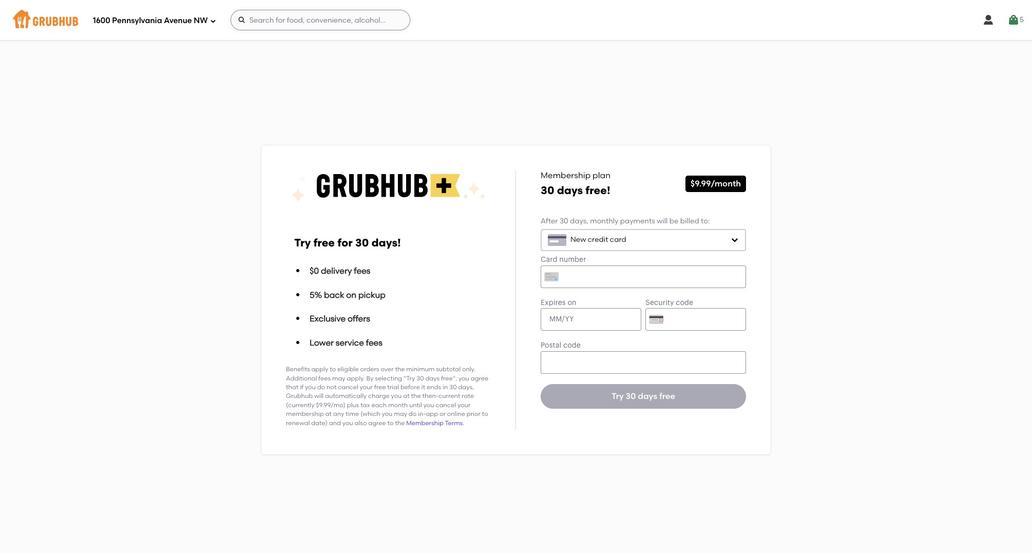 Task type: locate. For each thing, give the bounding box(es) containing it.
will left be
[[657, 217, 668, 226]]

to right prior
[[482, 410, 488, 418]]

svg image inside 5 button
[[1007, 14, 1020, 26]]

do
[[317, 384, 325, 391], [409, 410, 417, 418]]

the right over
[[395, 366, 405, 373]]

days, up new
[[570, 217, 589, 226]]

membership up free!
[[541, 170, 591, 180]]

days,
[[570, 217, 589, 226], [458, 384, 474, 391]]

you down only.
[[459, 375, 469, 382]]

days, up rate
[[458, 384, 474, 391]]

to:
[[701, 217, 710, 226]]

1 vertical spatial cancel
[[436, 402, 456, 409]]

rate
[[462, 393, 474, 400]]

fees right service
[[366, 338, 383, 348]]

the down month
[[395, 419, 405, 427]]

month
[[388, 402, 408, 409]]

30
[[541, 184, 554, 197], [560, 217, 568, 226], [355, 236, 369, 249], [417, 375, 424, 382], [449, 384, 457, 391], [626, 391, 636, 401]]

new
[[571, 235, 586, 244]]

fees
[[354, 266, 371, 276], [366, 338, 383, 348], [318, 375, 331, 382]]

1 vertical spatial at
[[325, 410, 332, 418]]

membership down in-
[[406, 419, 444, 427]]

app
[[426, 410, 438, 418]]

online
[[447, 410, 465, 418]]

may up not
[[332, 375, 345, 382]]

(which
[[361, 410, 380, 418]]

1 vertical spatial days
[[425, 375, 440, 382]]

$9.99/mo)
[[316, 402, 345, 409]]

avenue
[[164, 16, 192, 25]]

credit
[[588, 235, 608, 244]]

1 vertical spatial membership
[[406, 419, 444, 427]]

5%
[[310, 290, 322, 300]]

charge
[[368, 393, 390, 400]]

1 vertical spatial days,
[[458, 384, 474, 391]]

days inside button
[[638, 391, 657, 401]]

cancel up or
[[436, 402, 456, 409]]

0 horizontal spatial try
[[294, 236, 311, 249]]

days inside benefits apply to eligible orders over the minimum subtotal only. additional fees may apply. by selecting "try 30 days free", you agree that if you do not cancel your free trial before it ends in 30 days, grubhub will automatically charge you at the then-current rate (currently $9.99/mo) plus tax each month until you cancel your membership at any time (which you may do in-app or online prior to renewal date) and you also agree to the
[[425, 375, 440, 382]]

0 vertical spatial membership
[[541, 170, 591, 180]]

also
[[355, 419, 367, 427]]

to down month
[[388, 419, 394, 427]]

1 horizontal spatial days
[[557, 184, 583, 197]]

0 horizontal spatial days,
[[458, 384, 474, 391]]

membership
[[286, 410, 324, 418]]

date)
[[311, 419, 328, 427]]

apply
[[311, 366, 328, 373]]

1600
[[93, 16, 110, 25]]

5 button
[[1007, 11, 1024, 29]]

your down by
[[360, 384, 373, 391]]

1 vertical spatial to
[[482, 410, 488, 418]]

0 vertical spatial will
[[657, 217, 668, 226]]

0 vertical spatial at
[[403, 393, 410, 400]]

1 vertical spatial will
[[314, 393, 324, 400]]

2 horizontal spatial days
[[638, 391, 657, 401]]

back
[[324, 290, 344, 300]]

0 vertical spatial may
[[332, 375, 345, 382]]

delivery
[[321, 266, 352, 276]]

0 vertical spatial fees
[[354, 266, 371, 276]]

membership inside membership plan 30 days free!
[[541, 170, 591, 180]]

your
[[360, 384, 373, 391], [458, 402, 471, 409]]

2 horizontal spatial free
[[659, 391, 675, 401]]

over
[[381, 366, 394, 373]]

1 horizontal spatial membership
[[541, 170, 591, 180]]

grubhub
[[286, 393, 313, 400]]

cancel up automatically
[[338, 384, 358, 391]]

"try
[[404, 375, 415, 382]]

0 vertical spatial cancel
[[338, 384, 358, 391]]

pickup
[[358, 290, 386, 300]]

0 vertical spatial agree
[[471, 375, 489, 382]]

svg image
[[1007, 14, 1020, 26], [238, 16, 246, 24], [210, 18, 216, 24], [731, 236, 739, 244]]

agree down the (which
[[368, 419, 386, 427]]

0 vertical spatial to
[[330, 366, 336, 373]]

1 horizontal spatial days,
[[570, 217, 589, 226]]

0 horizontal spatial days
[[425, 375, 440, 382]]

at down before on the bottom left of page
[[403, 393, 410, 400]]

try for try 30 days free
[[612, 391, 624, 401]]

membership for .
[[406, 419, 444, 427]]

fees for $0 delivery fees
[[354, 266, 371, 276]]

exclusive
[[310, 314, 346, 324]]

for
[[337, 236, 353, 249]]

you down then-
[[424, 402, 434, 409]]

plan
[[593, 170, 611, 180]]

the
[[395, 366, 405, 373], [411, 393, 421, 400], [395, 419, 405, 427]]

try
[[294, 236, 311, 249], [612, 391, 624, 401]]

apply.
[[347, 375, 365, 382]]

0 horizontal spatial agree
[[368, 419, 386, 427]]

2 vertical spatial fees
[[318, 375, 331, 382]]

0 horizontal spatial membership
[[406, 419, 444, 427]]

1 horizontal spatial try
[[612, 391, 624, 401]]

1 horizontal spatial do
[[409, 410, 417, 418]]

you
[[459, 375, 469, 382], [305, 384, 316, 391], [391, 393, 402, 400], [424, 402, 434, 409], [382, 410, 393, 418], [342, 419, 353, 427]]

at down the $9.99/mo)
[[325, 410, 332, 418]]

benefits
[[286, 366, 310, 373]]

1 horizontal spatial agree
[[471, 375, 489, 382]]

5% back on pickup
[[310, 290, 386, 300]]

1 horizontal spatial free
[[374, 384, 386, 391]]

after
[[541, 217, 558, 226]]

at
[[403, 393, 410, 400], [325, 410, 332, 418]]

orders
[[360, 366, 379, 373]]

$9.99/month
[[691, 179, 741, 188]]

try for try free for 30 days!
[[294, 236, 311, 249]]

1 vertical spatial fees
[[366, 338, 383, 348]]

agree down only.
[[471, 375, 489, 382]]

5
[[1020, 15, 1024, 24]]

(currently
[[286, 402, 315, 409]]

fees right delivery
[[354, 266, 371, 276]]

0 horizontal spatial cancel
[[338, 384, 358, 391]]

1600 pennsylvania avenue nw
[[93, 16, 208, 25]]

1 horizontal spatial your
[[458, 402, 471, 409]]

the up until
[[411, 393, 421, 400]]

then-
[[422, 393, 439, 400]]

0 vertical spatial days
[[557, 184, 583, 197]]

0 horizontal spatial do
[[317, 384, 325, 391]]

1 vertical spatial may
[[394, 410, 407, 418]]

to right 'apply'
[[330, 366, 336, 373]]

agree
[[471, 375, 489, 382], [368, 419, 386, 427]]

2 horizontal spatial to
[[482, 410, 488, 418]]

will
[[657, 217, 668, 226], [314, 393, 324, 400]]

or
[[440, 410, 446, 418]]

fees for lower service fees
[[366, 338, 383, 348]]

days inside membership plan 30 days free!
[[557, 184, 583, 197]]

1 vertical spatial try
[[612, 391, 624, 401]]

free!
[[586, 184, 610, 197]]

may down month
[[394, 410, 407, 418]]

1 vertical spatial do
[[409, 410, 417, 418]]

cancel
[[338, 384, 358, 391], [436, 402, 456, 409]]

2 vertical spatial to
[[388, 419, 394, 427]]

1 horizontal spatial cancel
[[436, 402, 456, 409]]

0 vertical spatial do
[[317, 384, 325, 391]]

1 horizontal spatial to
[[388, 419, 394, 427]]

1 vertical spatial the
[[411, 393, 421, 400]]

try inside button
[[612, 391, 624, 401]]

0 horizontal spatial will
[[314, 393, 324, 400]]

to
[[330, 366, 336, 373], [482, 410, 488, 418], [388, 419, 394, 427]]

plus
[[347, 402, 359, 409]]

free
[[314, 236, 335, 249], [374, 384, 386, 391], [659, 391, 675, 401]]

fees down 'apply'
[[318, 375, 331, 382]]

0 vertical spatial try
[[294, 236, 311, 249]]

free inside button
[[659, 391, 675, 401]]

1 horizontal spatial at
[[403, 393, 410, 400]]

0 vertical spatial your
[[360, 384, 373, 391]]

2 vertical spatial days
[[638, 391, 657, 401]]

renewal
[[286, 419, 310, 427]]

do left not
[[317, 384, 325, 391]]

your down rate
[[458, 402, 471, 409]]

ends
[[427, 384, 441, 391]]

0 horizontal spatial your
[[360, 384, 373, 391]]

0 horizontal spatial to
[[330, 366, 336, 373]]

days
[[557, 184, 583, 197], [425, 375, 440, 382], [638, 391, 657, 401]]

will up the $9.99/mo)
[[314, 393, 324, 400]]

do left in-
[[409, 410, 417, 418]]

2 vertical spatial the
[[395, 419, 405, 427]]



Task type: vqa. For each thing, say whether or not it's contained in the screenshot.
30–45 min
no



Task type: describe. For each thing, give the bounding box(es) containing it.
try 30 days free
[[612, 391, 675, 401]]

membership plan 30 days free!
[[541, 170, 611, 197]]

you up month
[[391, 393, 402, 400]]

free",
[[441, 375, 457, 382]]

card
[[610, 235, 626, 244]]

you right if at the bottom left of the page
[[305, 384, 316, 391]]

additional
[[286, 375, 317, 382]]

and
[[329, 419, 341, 427]]

after 30 days, monthly payments will be billed to:
[[541, 217, 710, 226]]

it
[[422, 384, 425, 391]]

$0
[[310, 266, 319, 276]]

30 inside membership plan 30 days free!
[[541, 184, 554, 197]]

you down each on the left of the page
[[382, 410, 393, 418]]

$0 delivery fees
[[310, 266, 371, 276]]

prior
[[467, 410, 481, 418]]

offers
[[348, 314, 370, 324]]

days!
[[372, 236, 401, 249]]

lower
[[310, 338, 334, 348]]

nw
[[194, 16, 208, 25]]

only.
[[462, 366, 476, 373]]

on
[[346, 290, 356, 300]]

try free for 30 days!
[[294, 236, 401, 249]]

that
[[286, 384, 299, 391]]

exclusive offers
[[310, 314, 370, 324]]

days, inside benefits apply to eligible orders over the minimum subtotal only. additional fees may apply. by selecting "try 30 days free", you agree that if you do not cancel your free trial before it ends in 30 days, grubhub will automatically charge you at the then-current rate (currently $9.99/mo) plus tax each month until you cancel your membership at any time (which you may do in-app or online prior to renewal date) and you also agree to the
[[458, 384, 474, 391]]

billed
[[680, 217, 699, 226]]

in
[[443, 384, 448, 391]]

terms
[[445, 419, 463, 427]]

current
[[439, 393, 460, 400]]

you down time at the bottom of the page
[[342, 419, 353, 427]]

not
[[327, 384, 337, 391]]

fees inside benefits apply to eligible orders over the minimum subtotal only. additional fees may apply. by selecting "try 30 days free", you agree that if you do not cancel your free trial before it ends in 30 days, grubhub will automatically charge you at the then-current rate (currently $9.99/mo) plus tax each month until you cancel your membership at any time (which you may do in-app or online prior to renewal date) and you also agree to the
[[318, 375, 331, 382]]

svg image
[[982, 14, 995, 26]]

be
[[670, 217, 679, 226]]

membership terms .
[[406, 419, 464, 427]]

.
[[463, 419, 464, 427]]

minimum
[[406, 366, 435, 373]]

each
[[372, 402, 387, 409]]

monthly
[[590, 217, 619, 226]]

trial
[[387, 384, 399, 391]]

payments
[[620, 217, 655, 226]]

free inside benefits apply to eligible orders over the minimum subtotal only. additional fees may apply. by selecting "try 30 days free", you agree that if you do not cancel your free trial before it ends in 30 days, grubhub will automatically charge you at the then-current rate (currently $9.99/mo) plus tax each month until you cancel your membership at any time (which you may do in-app or online prior to renewal date) and you also agree to the
[[374, 384, 386, 391]]

membership logo image
[[291, 170, 486, 203]]

0 horizontal spatial free
[[314, 236, 335, 249]]

membership terms link
[[406, 419, 463, 427]]

new credit card
[[571, 235, 626, 244]]

0 vertical spatial the
[[395, 366, 405, 373]]

before
[[401, 384, 420, 391]]

until
[[409, 402, 422, 409]]

time
[[346, 410, 359, 418]]

any
[[333, 410, 344, 418]]

0 vertical spatial days,
[[570, 217, 589, 226]]

try 30 days free button
[[541, 384, 746, 409]]

1 vertical spatial your
[[458, 402, 471, 409]]

automatically
[[325, 393, 367, 400]]

lower service fees
[[310, 338, 383, 348]]

1 horizontal spatial may
[[394, 410, 407, 418]]

if
[[300, 384, 304, 391]]

membership for 30
[[541, 170, 591, 180]]

0 horizontal spatial at
[[325, 410, 332, 418]]

selecting
[[375, 375, 402, 382]]

by
[[366, 375, 374, 382]]

Search for food, convenience, alcohol... search field
[[230, 10, 410, 30]]

pennsylvania
[[112, 16, 162, 25]]

eligible
[[337, 366, 359, 373]]

subtotal
[[436, 366, 461, 373]]

will inside benefits apply to eligible orders over the minimum subtotal only. additional fees may apply. by selecting "try 30 days free", you agree that if you do not cancel your free trial before it ends in 30 days, grubhub will automatically charge you at the then-current rate (currently $9.99/mo) plus tax each month until you cancel your membership at any time (which you may do in-app or online prior to renewal date) and you also agree to the
[[314, 393, 324, 400]]

in-
[[418, 410, 426, 418]]

benefits apply to eligible orders over the minimum subtotal only. additional fees may apply. by selecting "try 30 days free", you agree that if you do not cancel your free trial before it ends in 30 days, grubhub will automatically charge you at the then-current rate (currently $9.99/mo) plus tax each month until you cancel your membership at any time (which you may do in-app or online prior to renewal date) and you also agree to the
[[286, 366, 489, 427]]

main navigation navigation
[[0, 0, 1032, 40]]

0 horizontal spatial may
[[332, 375, 345, 382]]

30 inside button
[[626, 391, 636, 401]]

tax
[[361, 402, 370, 409]]

1 vertical spatial agree
[[368, 419, 386, 427]]

service
[[336, 338, 364, 348]]

1 horizontal spatial will
[[657, 217, 668, 226]]



